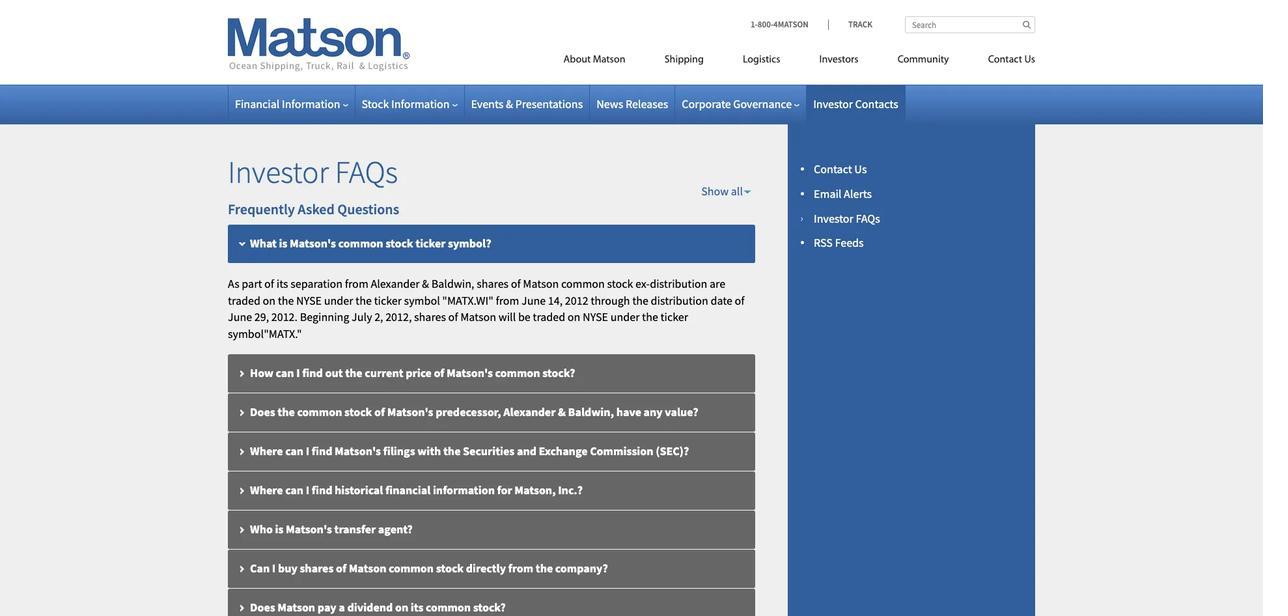 Task type: vqa. For each thing, say whether or not it's contained in the screenshot.
the bottom Q2
no



Task type: locate. For each thing, give the bounding box(es) containing it.
find for historical
[[312, 483, 333, 498]]

investor faqs up asked
[[228, 152, 398, 192]]

of up a
[[336, 561, 347, 576]]

distribution
[[650, 276, 708, 291], [651, 293, 709, 308]]

1 vertical spatial june
[[228, 310, 252, 325]]

0 horizontal spatial &
[[422, 276, 429, 291]]

can for historical
[[285, 483, 304, 498]]

ticker
[[416, 236, 446, 251], [374, 293, 402, 308], [661, 310, 689, 325]]

are
[[710, 276, 726, 291]]

its down can i buy shares of matson common stock directly from the company?
[[411, 600, 424, 615]]

common down agent?
[[389, 561, 434, 576]]

questions
[[338, 200, 399, 218]]

from up july
[[345, 276, 369, 291]]

0 vertical spatial ticker
[[416, 236, 446, 251]]

1 horizontal spatial investor faqs
[[814, 211, 881, 226]]

information
[[282, 96, 340, 111], [392, 96, 450, 111]]

under down through
[[611, 310, 640, 325]]

0 vertical spatial find
[[302, 365, 323, 380]]

events
[[471, 96, 504, 111]]

from up "will"
[[496, 293, 520, 308]]

1 vertical spatial contact us link
[[814, 162, 867, 177]]

2 vertical spatial from
[[509, 561, 534, 576]]

faqs down alerts
[[856, 211, 881, 226]]

0 vertical spatial june
[[522, 293, 546, 308]]

is inside tab
[[275, 522, 284, 537]]

can
[[250, 561, 270, 576]]

show all link
[[228, 182, 756, 201]]

2 vertical spatial on
[[395, 600, 409, 615]]

on down 2012
[[568, 310, 581, 325]]

0 horizontal spatial information
[[282, 96, 340, 111]]

baldwin, left have
[[568, 404, 614, 419]]

investor up rss feeds on the top
[[814, 211, 854, 226]]

contact us up email alerts
[[814, 162, 867, 177]]

investor down investors link
[[814, 96, 853, 111]]

1 horizontal spatial june
[[522, 293, 546, 308]]

0 vertical spatial investor
[[814, 96, 853, 111]]

1 vertical spatial its
[[411, 600, 424, 615]]

contact us link down search image in the top of the page
[[969, 48, 1036, 75]]

1 does from the top
[[250, 404, 275, 419]]

investor up the frequently
[[228, 152, 329, 192]]

matson's up buy
[[286, 522, 332, 537]]

does
[[250, 404, 275, 419], [250, 600, 275, 615]]

1 horizontal spatial contact
[[989, 55, 1023, 65]]

of
[[265, 276, 274, 291], [511, 276, 521, 291], [735, 293, 745, 308], [449, 310, 458, 325], [434, 365, 445, 380], [375, 404, 385, 419], [336, 561, 347, 576]]

4matson
[[774, 19, 809, 30]]

0 vertical spatial alexander
[[371, 276, 420, 291]]

governance
[[734, 96, 792, 111]]

traded down "14,"
[[533, 310, 566, 325]]

alexander up symbol
[[371, 276, 420, 291]]

& up exchange at the left
[[558, 404, 566, 419]]

track link
[[829, 19, 873, 30]]

1 vertical spatial &
[[422, 276, 429, 291]]

baldwin, up "matx.wi"
[[432, 276, 475, 291]]

2 vertical spatial can
[[285, 483, 304, 498]]

find for out
[[302, 365, 323, 380]]

0 vertical spatial from
[[345, 276, 369, 291]]

stock left the directly
[[436, 561, 464, 576]]

2 vertical spatial find
[[312, 483, 333, 498]]

common down can i buy shares of matson common stock directly from the company?
[[426, 600, 471, 615]]

common down the questions
[[338, 236, 383, 251]]

0 horizontal spatial stock?
[[473, 600, 506, 615]]

1 horizontal spatial stock?
[[543, 365, 575, 380]]

where for where can i find matson's filings with the securities and exchange commission (sec)?
[[250, 443, 283, 458]]

0 horizontal spatial ticker
[[374, 293, 402, 308]]

2 vertical spatial &
[[558, 404, 566, 419]]

0 vertical spatial contact us link
[[969, 48, 1036, 75]]

is inside 'tab'
[[279, 236, 288, 251]]

1 horizontal spatial traded
[[533, 310, 566, 325]]

information right stock
[[392, 96, 450, 111]]

& right events
[[506, 96, 513, 111]]

where can i find matson's filings with the securities and exchange commission (sec)?
[[250, 443, 689, 458]]

what is matson's common stock ticker symbol? tab panel
[[228, 275, 756, 342]]

0 vertical spatial is
[[279, 236, 288, 251]]

on up the 29,
[[263, 293, 276, 308]]

any
[[644, 404, 663, 419]]

1 information from the left
[[282, 96, 340, 111]]

stock inside tab
[[436, 561, 464, 576]]

1 vertical spatial where
[[250, 483, 283, 498]]

the
[[278, 293, 294, 308], [356, 293, 372, 308], [633, 293, 649, 308], [642, 310, 659, 325], [345, 365, 363, 380], [278, 404, 295, 419], [444, 443, 461, 458], [536, 561, 553, 576]]

nyse down through
[[583, 310, 608, 325]]

find for matson's
[[312, 443, 333, 458]]

of down "matx.wi"
[[449, 310, 458, 325]]

logistics link
[[724, 48, 800, 75]]

0 vertical spatial contact us
[[989, 55, 1036, 65]]

common inside as part of its separation from alexander & baldwin, shares of matson common stock ex-distribution are traded on the nyse under the ticker symbol "matx.wi" from june 14, 2012 through the distribution date of june 29, 2012. beginning july 2, 2012, shares of matson will be traded on nyse under the ticker symbol"matx."
[[561, 276, 605, 291]]

its right part on the left of page
[[277, 276, 288, 291]]

1 horizontal spatial &
[[506, 96, 513, 111]]

who is matson's transfer agent? tab
[[228, 511, 756, 550]]

current
[[365, 365, 404, 380]]

2 where from the top
[[250, 483, 283, 498]]

matson
[[593, 55, 626, 65], [523, 276, 559, 291], [461, 310, 496, 325], [349, 561, 387, 576], [278, 600, 315, 615]]

0 vertical spatial does
[[250, 404, 275, 419]]

nyse down separation
[[296, 293, 322, 308]]

shares down symbol
[[414, 310, 446, 325]]

0 vertical spatial baldwin,
[[432, 276, 475, 291]]

2 vertical spatial investor
[[814, 211, 854, 226]]

contact us link
[[969, 48, 1036, 75], [814, 162, 867, 177]]

0 vertical spatial &
[[506, 96, 513, 111]]

matson inside tab
[[349, 561, 387, 576]]

0 horizontal spatial alexander
[[371, 276, 420, 291]]

alexander up and at the bottom left of page
[[504, 404, 556, 419]]

& up symbol
[[422, 276, 429, 291]]

have
[[617, 404, 642, 419]]

matson image
[[228, 18, 410, 72]]

1-800-4matson link
[[751, 19, 829, 30]]

shares right buy
[[300, 561, 334, 576]]

1 vertical spatial alexander
[[504, 404, 556, 419]]

1 horizontal spatial alexander
[[504, 404, 556, 419]]

1 horizontal spatial on
[[395, 600, 409, 615]]

traded down part on the left of page
[[228, 293, 261, 308]]

common down out
[[297, 404, 342, 419]]

1 where from the top
[[250, 443, 283, 458]]

and
[[517, 443, 537, 458]]

is right who
[[275, 522, 284, 537]]

is for what
[[279, 236, 288, 251]]

part
[[242, 276, 262, 291]]

nyse
[[296, 293, 322, 308], [583, 310, 608, 325]]

corporate
[[682, 96, 731, 111]]

of down current
[[375, 404, 385, 419]]

matson's
[[290, 236, 336, 251], [447, 365, 493, 380], [387, 404, 434, 419], [335, 443, 381, 458], [286, 522, 332, 537]]

buy
[[278, 561, 298, 576]]

news
[[597, 96, 624, 111]]

1 vertical spatial stock?
[[473, 600, 506, 615]]

1 horizontal spatial information
[[392, 96, 450, 111]]

1 horizontal spatial its
[[411, 600, 424, 615]]

common up 2012
[[561, 276, 605, 291]]

1 horizontal spatial under
[[611, 310, 640, 325]]

2 information from the left
[[392, 96, 450, 111]]

community
[[898, 55, 950, 65]]

transfer
[[335, 522, 376, 537]]

for
[[497, 483, 513, 498]]

does down can
[[250, 600, 275, 615]]

beginning
[[300, 310, 350, 325]]

feeds
[[836, 235, 864, 250]]

0 vertical spatial on
[[263, 293, 276, 308]]

0 horizontal spatial baldwin,
[[432, 276, 475, 291]]

out
[[325, 365, 343, 380]]

1 vertical spatial find
[[312, 443, 333, 458]]

1 horizontal spatial baldwin,
[[568, 404, 614, 419]]

stock
[[386, 236, 413, 251], [607, 276, 633, 291], [345, 404, 372, 419], [436, 561, 464, 576]]

is right the what
[[279, 236, 288, 251]]

2 horizontal spatial &
[[558, 404, 566, 419]]

distribution left "date"
[[651, 293, 709, 308]]

shipping link
[[645, 48, 724, 75]]

0 vertical spatial faqs
[[335, 152, 398, 192]]

1 vertical spatial us
[[855, 162, 867, 177]]

on
[[263, 293, 276, 308], [568, 310, 581, 325], [395, 600, 409, 615]]

investor faqs
[[228, 152, 398, 192], [814, 211, 881, 226]]

matson right about
[[593, 55, 626, 65]]

contact us link up email alerts
[[814, 162, 867, 177]]

1 horizontal spatial ticker
[[416, 236, 446, 251]]

stock inside tab
[[345, 404, 372, 419]]

distribution left are
[[650, 276, 708, 291]]

asked
[[298, 200, 335, 218]]

1 vertical spatial does
[[250, 600, 275, 615]]

1 vertical spatial nyse
[[583, 310, 608, 325]]

does for does the common stock of matson's predecessor, alexander & baldwin, have any value?
[[250, 404, 275, 419]]

contact down 'search' search field
[[989, 55, 1023, 65]]

does inside tab
[[250, 600, 275, 615]]

us up alerts
[[855, 162, 867, 177]]

1 vertical spatial from
[[496, 293, 520, 308]]

june left the 29,
[[228, 310, 252, 325]]

information right financial
[[282, 96, 340, 111]]

1 vertical spatial faqs
[[856, 211, 881, 226]]

on right dividend at bottom
[[395, 600, 409, 615]]

1-
[[751, 19, 758, 30]]

0 vertical spatial its
[[277, 276, 288, 291]]

2 horizontal spatial shares
[[477, 276, 509, 291]]

1 vertical spatial baldwin,
[[568, 404, 614, 419]]

0 horizontal spatial traded
[[228, 293, 261, 308]]

under up beginning
[[324, 293, 353, 308]]

i for matson's
[[306, 443, 310, 458]]

0 vertical spatial where
[[250, 443, 283, 458]]

its
[[277, 276, 288, 291], [411, 600, 424, 615]]

1 vertical spatial investor faqs
[[814, 211, 881, 226]]

where can i find historical financial information for matson, inc.? tab
[[228, 471, 756, 511]]

faqs up the questions
[[335, 152, 398, 192]]

1 horizontal spatial us
[[1025, 55, 1036, 65]]

contact
[[989, 55, 1023, 65], [814, 162, 853, 177]]

all
[[731, 183, 743, 198]]

1 horizontal spatial shares
[[414, 310, 446, 325]]

0 horizontal spatial investor faqs
[[228, 152, 398, 192]]

news releases
[[597, 96, 669, 111]]

top menu navigation
[[505, 48, 1036, 75]]

0 vertical spatial nyse
[[296, 293, 322, 308]]

securities
[[463, 443, 515, 458]]

its inside the does matson pay a dividend on its common stock? tab
[[411, 600, 424, 615]]

matson up dividend at bottom
[[349, 561, 387, 576]]

june up be
[[522, 293, 546, 308]]

0 vertical spatial us
[[1025, 55, 1036, 65]]

be
[[518, 310, 531, 325]]

"matx.wi"
[[443, 293, 494, 308]]

from right the directly
[[509, 561, 534, 576]]

2 horizontal spatial ticker
[[661, 310, 689, 325]]

matson's up the historical
[[335, 443, 381, 458]]

stock down the questions
[[386, 236, 413, 251]]

contact up email
[[814, 162, 853, 177]]

0 horizontal spatial contact
[[814, 162, 853, 177]]

date
[[711, 293, 733, 308]]

0 horizontal spatial june
[[228, 310, 252, 325]]

common up the does the common stock of matson's predecessor, alexander & baldwin, have any value? tab
[[495, 365, 540, 380]]

stock?
[[543, 365, 575, 380], [473, 600, 506, 615]]

does down how
[[250, 404, 275, 419]]

0 horizontal spatial contact us
[[814, 162, 867, 177]]

symbol
[[404, 293, 440, 308]]

us down search image in the top of the page
[[1025, 55, 1036, 65]]

contact us down search image in the top of the page
[[989, 55, 1036, 65]]

0 vertical spatial traded
[[228, 293, 261, 308]]

the inside tab
[[278, 404, 295, 419]]

stock inside 'tab'
[[386, 236, 413, 251]]

1 vertical spatial shares
[[414, 310, 446, 325]]

1 horizontal spatial contact us link
[[969, 48, 1036, 75]]

shares up "matx.wi"
[[477, 276, 509, 291]]

matson's down how can i find out the current price of matson's common stock?
[[387, 404, 434, 419]]

& inside tab
[[558, 404, 566, 419]]

news releases link
[[597, 96, 669, 111]]

1 vertical spatial contact us
[[814, 162, 867, 177]]

of right price
[[434, 365, 445, 380]]

corporate governance
[[682, 96, 792, 111]]

investor faqs up feeds
[[814, 211, 881, 226]]

of right "date"
[[735, 293, 745, 308]]

presentations
[[516, 96, 583, 111]]

2012.
[[271, 310, 298, 325]]

1 vertical spatial on
[[568, 310, 581, 325]]

where for where can i find historical financial information for matson, inc.?
[[250, 483, 283, 498]]

does inside tab
[[250, 404, 275, 419]]

how can i find out the current price of matson's common stock?
[[250, 365, 575, 380]]

0 vertical spatial stock?
[[543, 365, 575, 380]]

stock down current
[[345, 404, 372, 419]]

1 vertical spatial is
[[275, 522, 284, 537]]

where can i find historical financial information for matson, inc.?
[[250, 483, 583, 498]]

1 horizontal spatial contact us
[[989, 55, 1036, 65]]

0 vertical spatial shares
[[477, 276, 509, 291]]

1 vertical spatial distribution
[[651, 293, 709, 308]]

0 horizontal spatial shares
[[300, 561, 334, 576]]

matson's down asked
[[290, 236, 336, 251]]

2 vertical spatial shares
[[300, 561, 334, 576]]

0 vertical spatial can
[[276, 365, 294, 380]]

email alerts link
[[814, 186, 872, 201]]

common inside tab
[[297, 404, 342, 419]]

directly
[[466, 561, 506, 576]]

None search field
[[906, 16, 1036, 33]]

2 horizontal spatial on
[[568, 310, 581, 325]]

1 horizontal spatial nyse
[[583, 310, 608, 325]]

0 vertical spatial under
[[324, 293, 353, 308]]

value?
[[665, 404, 699, 419]]

how
[[250, 365, 274, 380]]

2 does from the top
[[250, 600, 275, 615]]

shipping
[[665, 55, 704, 65]]

1 vertical spatial can
[[285, 443, 304, 458]]

matson left "pay"
[[278, 600, 315, 615]]

0 horizontal spatial its
[[277, 276, 288, 291]]

of inside tab
[[375, 404, 385, 419]]

matson inside tab
[[278, 600, 315, 615]]

stock up through
[[607, 276, 633, 291]]



Task type: describe. For each thing, give the bounding box(es) containing it.
0 horizontal spatial contact us link
[[814, 162, 867, 177]]

from inside tab
[[509, 561, 534, 576]]

what is matson's common stock ticker symbol? tab
[[228, 225, 756, 264]]

0 horizontal spatial faqs
[[335, 152, 398, 192]]

where can i find matson's filings with the securities and exchange commission (sec)? tab
[[228, 432, 756, 471]]

0 horizontal spatial nyse
[[296, 293, 322, 308]]

common inside tab
[[426, 600, 471, 615]]

baldwin, inside the does the common stock of matson's predecessor, alexander & baldwin, have any value? tab
[[568, 404, 614, 419]]

does matson pay a dividend on its common stock?
[[250, 600, 506, 615]]

common inside 'tab'
[[338, 236, 383, 251]]

who is matson's transfer agent?
[[250, 522, 413, 537]]

dividend
[[347, 600, 393, 615]]

0 horizontal spatial on
[[263, 293, 276, 308]]

financial
[[386, 483, 431, 498]]

investor for 'investor faqs' "link"
[[814, 211, 854, 226]]

financial information
[[235, 96, 340, 111]]

can for out
[[276, 365, 294, 380]]

who
[[250, 522, 273, 537]]

as part of its separation from alexander & baldwin, shares of matson common stock ex-distribution are traded on the nyse under the ticker symbol "matx.wi" from june 14, 2012 through the distribution date of june 29, 2012. beginning july 2, 2012, shares of matson will be traded on nyse under the ticker symbol"matx."
[[228, 276, 745, 341]]

price
[[406, 365, 432, 380]]

information
[[433, 483, 495, 498]]

contact us inside top menu navigation
[[989, 55, 1036, 65]]

logistics
[[743, 55, 781, 65]]

stock
[[362, 96, 389, 111]]

historical
[[335, 483, 383, 498]]

corporate governance link
[[682, 96, 800, 111]]

matson's up predecessor,
[[447, 365, 493, 380]]

1 horizontal spatial faqs
[[856, 211, 881, 226]]

1 vertical spatial ticker
[[374, 293, 402, 308]]

2,
[[375, 310, 383, 325]]

does the common stock of matson's predecessor, alexander & baldwin, have any value?
[[250, 404, 699, 419]]

through
[[591, 293, 630, 308]]

events & presentations
[[471, 96, 583, 111]]

information for financial information
[[282, 96, 340, 111]]

predecessor,
[[436, 404, 501, 419]]

matson up "14,"
[[523, 276, 559, 291]]

will
[[499, 310, 516, 325]]

symbol?
[[448, 236, 492, 251]]

(sec)?
[[656, 443, 689, 458]]

does matson pay a dividend on its common stock? tab
[[228, 589, 756, 616]]

about
[[564, 55, 591, 65]]

its inside as part of its separation from alexander & baldwin, shares of matson common stock ex-distribution are traded on the nyse under the ticker symbol "matx.wi" from june 14, 2012 through the distribution date of june 29, 2012. beginning july 2, 2012, shares of matson will be traded on nyse under the ticker symbol"matx."
[[277, 276, 288, 291]]

matson's inside 'tab'
[[290, 236, 336, 251]]

symbol"matx."
[[228, 326, 302, 341]]

rss
[[814, 235, 833, 250]]

pay
[[318, 600, 337, 615]]

is for who
[[275, 522, 284, 537]]

of up be
[[511, 276, 521, 291]]

filings
[[383, 443, 415, 458]]

what is matson's common stock ticker symbol?
[[250, 236, 492, 251]]

investor for investor contacts link
[[814, 96, 853, 111]]

contacts
[[856, 96, 899, 111]]

stock information
[[362, 96, 450, 111]]

track
[[849, 19, 873, 30]]

a
[[339, 600, 345, 615]]

community link
[[879, 48, 969, 75]]

1 vertical spatial contact
[[814, 162, 853, 177]]

events & presentations link
[[471, 96, 583, 111]]

29,
[[255, 310, 269, 325]]

1 vertical spatial investor
[[228, 152, 329, 192]]

0 vertical spatial investor faqs
[[228, 152, 398, 192]]

rss feeds link
[[814, 235, 864, 250]]

stock? inside tab
[[543, 365, 575, 380]]

email
[[814, 186, 842, 201]]

with
[[418, 443, 441, 458]]

0 horizontal spatial us
[[855, 162, 867, 177]]

ex-
[[636, 276, 650, 291]]

does for does matson pay a dividend on its common stock?
[[250, 600, 275, 615]]

Search search field
[[906, 16, 1036, 33]]

commission
[[590, 443, 654, 458]]

how can i find out the current price of matson's common stock? tab
[[228, 354, 756, 393]]

stock? inside tab
[[473, 600, 506, 615]]

financial
[[235, 96, 280, 111]]

stock inside as part of its separation from alexander & baldwin, shares of matson common stock ex-distribution are traded on the nyse under the ticker symbol "matx.wi" from june 14, 2012 through the distribution date of june 29, 2012. beginning july 2, 2012, shares of matson will be traded on nyse under the ticker symbol"matx."
[[607, 276, 633, 291]]

matson inside "link"
[[593, 55, 626, 65]]

search image
[[1023, 20, 1031, 29]]

on inside tab
[[395, 600, 409, 615]]

2 vertical spatial ticker
[[661, 310, 689, 325]]

14,
[[548, 293, 563, 308]]

matson down "matx.wi"
[[461, 310, 496, 325]]

can i buy shares of matson common stock directly from the company?
[[250, 561, 608, 576]]

alexander inside as part of its separation from alexander & baldwin, shares of matson common stock ex-distribution are traded on the nyse under the ticker symbol "matx.wi" from june 14, 2012 through the distribution date of june 29, 2012. beginning july 2, 2012, shares of matson will be traded on nyse under the ticker symbol"matx."
[[371, 276, 420, 291]]

contact inside top menu navigation
[[989, 55, 1023, 65]]

alexander inside tab
[[504, 404, 556, 419]]

1 vertical spatial traded
[[533, 310, 566, 325]]

us inside top menu navigation
[[1025, 55, 1036, 65]]

2012
[[565, 293, 589, 308]]

agent?
[[378, 522, 413, 537]]

i for out
[[296, 365, 300, 380]]

of right part on the left of page
[[265, 276, 274, 291]]

800-
[[758, 19, 774, 30]]

0 vertical spatial distribution
[[650, 276, 708, 291]]

inc.?
[[558, 483, 583, 498]]

about matson
[[564, 55, 626, 65]]

investor faqs link
[[814, 211, 881, 226]]

frequently
[[228, 200, 295, 218]]

baldwin, inside as part of its separation from alexander & baldwin, shares of matson common stock ex-distribution are traded on the nyse under the ticker symbol "matx.wi" from june 14, 2012 through the distribution date of june 29, 2012. beginning july 2, 2012, shares of matson will be traded on nyse under the ticker symbol"matx."
[[432, 276, 475, 291]]

july
[[352, 310, 372, 325]]

matson's inside tab
[[387, 404, 434, 419]]

can i buy shares of matson common stock directly from the company? tab
[[228, 550, 756, 589]]

& inside as part of its separation from alexander & baldwin, shares of matson common stock ex-distribution are traded on the nyse under the ticker symbol "matx.wi" from june 14, 2012 through the distribution date of june 29, 2012. beginning july 2, 2012, shares of matson will be traded on nyse under the ticker symbol"matx."
[[422, 276, 429, 291]]

2012,
[[386, 310, 412, 325]]

ticker inside 'tab'
[[416, 236, 446, 251]]

releases
[[626, 96, 669, 111]]

separation
[[291, 276, 343, 291]]

alerts
[[844, 186, 872, 201]]

information for stock information
[[392, 96, 450, 111]]

exchange
[[539, 443, 588, 458]]

investor contacts link
[[814, 96, 899, 111]]

investor contacts
[[814, 96, 899, 111]]

about matson link
[[544, 48, 645, 75]]

show
[[702, 183, 729, 198]]

does the common stock of matson's predecessor, alexander & baldwin, have any value? tab
[[228, 393, 756, 432]]

company?
[[556, 561, 608, 576]]

rss feeds
[[814, 235, 864, 250]]

financial information link
[[235, 96, 348, 111]]

shares inside can i buy shares of matson common stock directly from the company? tab
[[300, 561, 334, 576]]

as
[[228, 276, 240, 291]]

0 horizontal spatial under
[[324, 293, 353, 308]]

1 vertical spatial under
[[611, 310, 640, 325]]

what
[[250, 236, 277, 251]]

show all frequently asked questions
[[228, 183, 743, 218]]

email alerts
[[814, 186, 872, 201]]

i for historical
[[306, 483, 310, 498]]

can for matson's
[[285, 443, 304, 458]]



